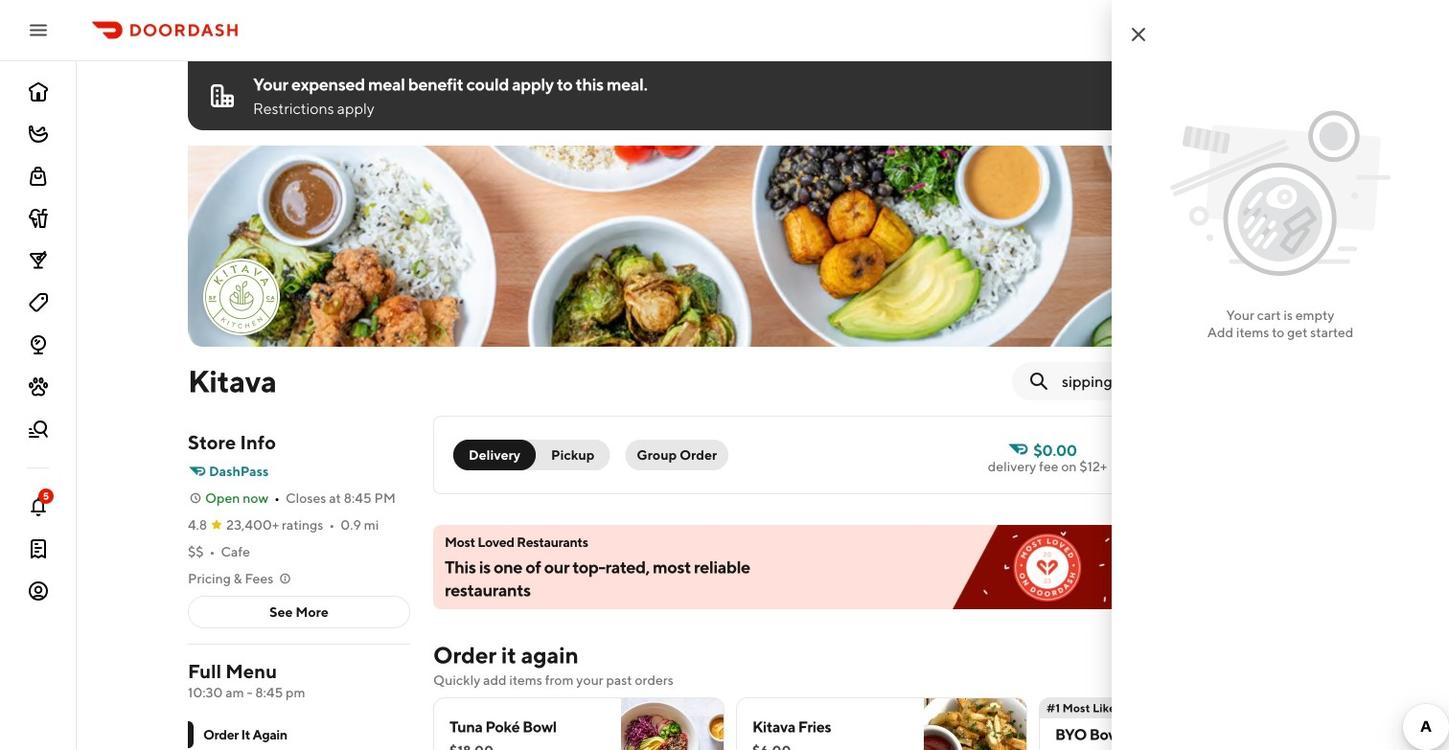 Task type: locate. For each thing, give the bounding box(es) containing it.
close image
[[1128, 23, 1151, 46]]

Item Search search field
[[1062, 371, 1300, 392]]

kitava image
[[188, 146, 1339, 347], [205, 261, 278, 334]]

None radio
[[454, 440, 536, 471], [525, 440, 610, 471], [454, 440, 536, 471], [525, 440, 610, 471]]

heading
[[433, 641, 579, 671]]



Task type: vqa. For each thing, say whether or not it's contained in the screenshot.
Delivery button
no



Task type: describe. For each thing, give the bounding box(es) containing it.
order methods option group
[[454, 440, 610, 471]]

open menu image
[[27, 19, 50, 42]]



